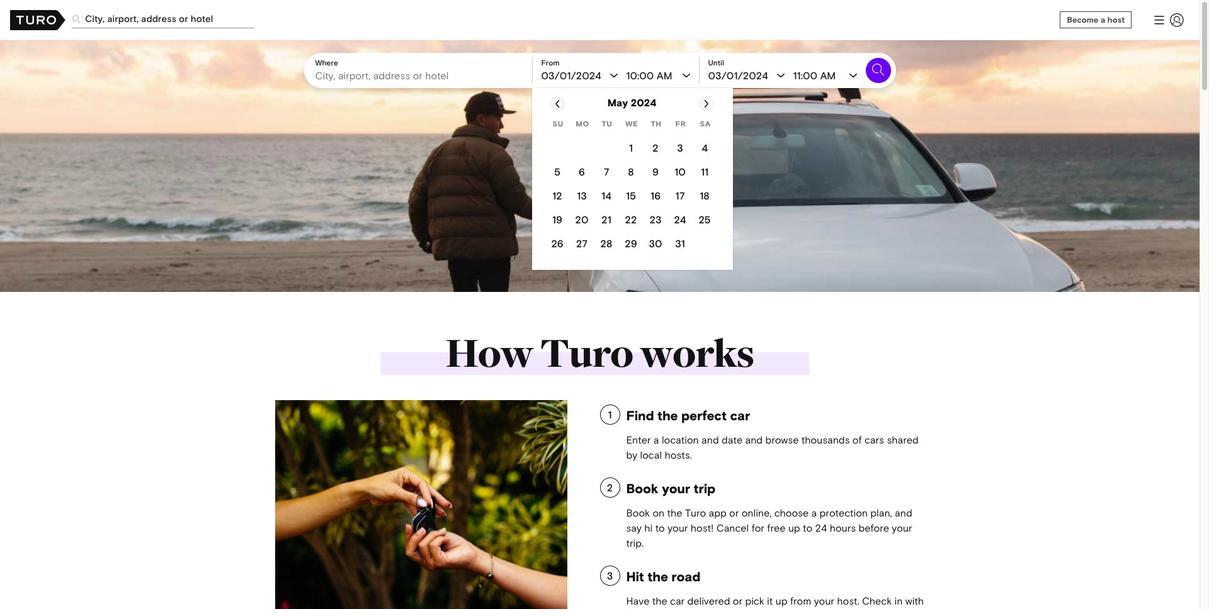 Task type: vqa. For each thing, say whether or not it's contained in the screenshot.


Task type: locate. For each thing, give the bounding box(es) containing it.
24
[[674, 214, 686, 225], [815, 523, 827, 534]]

the right on
[[668, 507, 683, 519]]

7 button
[[595, 160, 620, 184]]

check
[[862, 596, 892, 607]]

and
[[702, 434, 719, 446], [746, 434, 763, 446], [895, 507, 913, 519]]

the for car
[[652, 596, 668, 607]]

1 horizontal spatial turo
[[685, 507, 706, 519]]

your down plan,
[[892, 523, 913, 534]]

the right the have
[[652, 596, 668, 607]]

or up cancel
[[730, 507, 739, 519]]

on
[[653, 507, 665, 519]]

1 vertical spatial or
[[733, 596, 743, 607]]

say
[[627, 523, 642, 534]]

free
[[768, 523, 786, 534]]

1 horizontal spatial a
[[812, 507, 817, 519]]

how turo works
[[446, 325, 754, 380]]

1 horizontal spatial 24
[[815, 523, 827, 534]]

trip
[[694, 481, 716, 497]]

1 horizontal spatial up
[[789, 523, 800, 534]]

a up 'local'
[[654, 434, 659, 446]]

1 03/01/2024 from the left
[[541, 70, 601, 81]]

book up on
[[627, 481, 659, 497]]

your right from
[[814, 596, 835, 607]]

03/01/2024 down until at top right
[[708, 70, 768, 81]]

0 horizontal spatial and
[[702, 434, 719, 446]]

2 book from the top
[[627, 507, 650, 519]]

8
[[628, 166, 634, 177]]

works
[[640, 325, 754, 380]]

2 horizontal spatial a
[[1101, 15, 1106, 25]]

0 vertical spatial or
[[730, 507, 739, 519]]

1 vertical spatial 24
[[815, 523, 827, 534]]

1 vertical spatial turo
[[685, 507, 706, 519]]

10 button
[[669, 160, 694, 184]]

the inside book on the turo app or online, choose a protection plan, and say hi to your host! cancel for free up to 24 hours before your trip.
[[668, 507, 683, 519]]

and right date
[[746, 434, 763, 446]]

move backward to switch to the previous month image
[[553, 99, 563, 109]]

5 button
[[546, 160, 571, 184]]

1 vertical spatial car
[[670, 596, 685, 607]]

1 horizontal spatial car
[[730, 408, 750, 424]]

hosts.
[[665, 449, 692, 461]]

date
[[722, 434, 743, 446]]

and right plan,
[[895, 507, 913, 519]]

have
[[627, 596, 650, 607]]

7
[[604, 166, 609, 177]]

0 horizontal spatial 03/01/2024
[[541, 70, 601, 81]]

24 right 23 button
[[674, 214, 686, 225]]

25
[[699, 214, 711, 225]]

03/01/2024
[[541, 70, 601, 81], [708, 70, 768, 81]]

14
[[602, 190, 612, 201]]

the for road
[[648, 569, 668, 585]]

29 button
[[620, 232, 644, 255]]

03/01/2024 for from
[[541, 70, 601, 81]]

book for book on the turo app or online, choose a protection plan, and say hi to your host! cancel for free up to 24 hours before your trip.
[[627, 507, 650, 519]]

6 button
[[571, 160, 595, 184]]

03/01/2024 down from
[[541, 70, 601, 81]]

1 horizontal spatial city, airport, address or hotel field
[[315, 68, 526, 83]]

or
[[730, 507, 739, 519], [733, 596, 743, 607]]

1 vertical spatial book
[[627, 507, 650, 519]]

your left trip
[[662, 481, 690, 497]]

City, airport, address or hotel field
[[72, 9, 255, 28], [315, 68, 526, 83]]

calendar application
[[532, 88, 1105, 280]]

0 vertical spatial 24
[[674, 214, 686, 225]]

1
[[629, 142, 633, 153]]

0 horizontal spatial car
[[670, 596, 685, 607]]

0 vertical spatial book
[[627, 481, 659, 497]]

2 button
[[644, 136, 669, 160]]

mo
[[576, 120, 590, 129]]

0 vertical spatial up
[[789, 523, 800, 534]]

car inside have the car delivered or pick it up from your host. check in with
[[670, 596, 685, 607]]

shared
[[887, 434, 919, 446]]

0 horizontal spatial turo
[[540, 325, 633, 380]]

12 button
[[546, 184, 571, 208]]

to down choose
[[803, 523, 813, 534]]

23
[[650, 214, 662, 225]]

of
[[853, 434, 862, 446]]

fr
[[676, 120, 686, 129]]

hit the road
[[627, 569, 701, 585]]

your left host! in the right bottom of the page
[[668, 523, 688, 534]]

2 vertical spatial a
[[812, 507, 817, 519]]

16
[[651, 190, 661, 201]]

24 left hours
[[815, 523, 827, 534]]

before
[[859, 523, 889, 534]]

in
[[895, 596, 903, 607]]

0 vertical spatial turo
[[540, 325, 633, 380]]

20 button
[[571, 208, 595, 232]]

it
[[767, 596, 773, 607]]

0 vertical spatial city, airport, address or hotel field
[[72, 9, 255, 28]]

0 vertical spatial a
[[1101, 15, 1106, 25]]

tu
[[602, 120, 613, 129]]

10
[[675, 166, 686, 177]]

book
[[627, 481, 659, 497], [627, 507, 650, 519]]

0 horizontal spatial a
[[654, 434, 659, 446]]

online,
[[742, 507, 772, 519]]

up inside have the car delivered or pick it up from your host. check in with
[[776, 596, 788, 607]]

car up date
[[730, 408, 750, 424]]

23 button
[[644, 208, 669, 232]]

perfect
[[682, 408, 727, 424]]

to right hi
[[656, 523, 665, 534]]

28
[[601, 238, 613, 249]]

27 button
[[571, 232, 595, 255]]

become
[[1067, 15, 1099, 25]]

road
[[672, 569, 701, 585]]

5
[[554, 166, 561, 177]]

book up say
[[627, 507, 650, 519]]

car down "road"
[[670, 596, 685, 607]]

1 vertical spatial a
[[654, 434, 659, 446]]

0 horizontal spatial to
[[656, 523, 665, 534]]

and left date
[[702, 434, 719, 446]]

a
[[1101, 15, 1106, 25], [654, 434, 659, 446], [812, 507, 817, 519]]

21
[[602, 214, 612, 225]]

11 button
[[694, 160, 718, 184]]

up inside book on the turo app or online, choose a protection plan, and say hi to your host! cancel for free up to 24 hours before your trip.
[[789, 523, 800, 534]]

26
[[551, 238, 564, 249]]

the up location
[[658, 408, 678, 424]]

up down choose
[[789, 523, 800, 534]]

0 horizontal spatial up
[[776, 596, 788, 607]]

1 vertical spatial up
[[776, 596, 788, 607]]

13
[[577, 190, 587, 201]]

the inside have the car delivered or pick it up from your host. check in with
[[652, 596, 668, 607]]

a inside enter a location and date and browse thousands of cars shared by local hosts.
[[654, 434, 659, 446]]

0 horizontal spatial 24
[[674, 214, 686, 225]]

0 horizontal spatial city, airport, address or hotel field
[[72, 9, 255, 28]]

up
[[789, 523, 800, 534], [776, 596, 788, 607]]

a right choose
[[812, 507, 817, 519]]

30 button
[[644, 232, 669, 255]]

1 vertical spatial city, airport, address or hotel field
[[315, 68, 526, 83]]

find
[[627, 408, 654, 424]]

enter
[[627, 434, 651, 446]]

from
[[791, 596, 812, 607]]

turo inside book on the turo app or online, choose a protection plan, and say hi to your host! cancel for free up to 24 hours before your trip.
[[685, 507, 706, 519]]

book on the turo app or online, choose a protection plan, and say hi to your host! cancel for free up to 24 hours before your trip.
[[627, 507, 913, 549]]

15 button
[[620, 184, 644, 208]]

have the car delivered or pick it up from your host. check in with
[[627, 596, 924, 610]]

0 vertical spatial car
[[730, 408, 750, 424]]

1 horizontal spatial 03/01/2024
[[708, 70, 768, 81]]

1 book from the top
[[627, 481, 659, 497]]

1 horizontal spatial to
[[803, 523, 813, 534]]

how
[[446, 325, 533, 380]]

up right the it
[[776, 596, 788, 607]]

local
[[640, 449, 662, 461]]

book inside book on the turo app or online, choose a protection plan, and say hi to your host! cancel for free up to 24 hours before your trip.
[[627, 507, 650, 519]]

or left pick
[[733, 596, 743, 607]]

hours
[[830, 523, 856, 534]]

2 horizontal spatial and
[[895, 507, 913, 519]]

9 button
[[644, 160, 669, 184]]

None field
[[72, 0, 1053, 38], [315, 68, 526, 83], [72, 0, 1053, 38], [315, 68, 526, 83]]

8 button
[[620, 160, 644, 184]]

2 03/01/2024 from the left
[[708, 70, 768, 81]]

a left host
[[1101, 15, 1106, 25]]

the right hit
[[648, 569, 668, 585]]

the
[[658, 408, 678, 424], [668, 507, 683, 519], [648, 569, 668, 585], [652, 596, 668, 607]]

1 horizontal spatial and
[[746, 434, 763, 446]]



Task type: describe. For each thing, give the bounding box(es) containing it.
become a host
[[1067, 15, 1125, 25]]

host
[[1108, 15, 1125, 25]]

15
[[626, 190, 636, 201]]

24 inside button
[[674, 214, 686, 225]]

app
[[709, 507, 727, 519]]

24 inside book on the turo app or online, choose a protection plan, and say hi to your host! cancel for free up to 24 hours before your trip.
[[815, 523, 827, 534]]

25 button
[[694, 208, 718, 232]]

or inside book on the turo app or online, choose a protection plan, and say hi to your host! cancel for free up to 24 hours before your trip.
[[730, 507, 739, 519]]

1 to from the left
[[656, 523, 665, 534]]

thousands
[[802, 434, 850, 446]]

choose
[[775, 507, 809, 519]]

22
[[625, 214, 637, 225]]

4 button
[[694, 136, 718, 160]]

trip.
[[627, 538, 644, 549]]

31
[[675, 238, 685, 249]]

31 button
[[669, 232, 694, 255]]

1 button
[[620, 136, 644, 160]]

hit
[[627, 569, 644, 585]]

3 button
[[669, 136, 694, 160]]

su
[[553, 120, 564, 129]]

a for enter
[[654, 434, 659, 446]]

location
[[662, 434, 699, 446]]

hi
[[645, 523, 653, 534]]

protection
[[820, 507, 868, 519]]

2
[[653, 142, 659, 153]]

24 button
[[669, 208, 694, 232]]

move forward to switch to the next month image
[[701, 99, 711, 109]]

book for book your trip
[[627, 481, 659, 497]]

turo host handing keys to guest image
[[275, 401, 568, 610]]

where
[[315, 59, 338, 67]]

19 button
[[546, 208, 571, 232]]

until
[[708, 59, 724, 67]]

host!
[[691, 523, 714, 534]]

pick
[[746, 596, 765, 607]]

browse
[[766, 434, 799, 446]]

21 button
[[595, 208, 620, 232]]

the for perfect
[[658, 408, 678, 424]]

by
[[627, 449, 638, 461]]

12
[[553, 190, 562, 201]]

book your trip
[[627, 481, 716, 497]]

from
[[541, 59, 560, 67]]

menu element
[[1147, 7, 1190, 32]]

20
[[576, 214, 589, 225]]

for
[[752, 523, 765, 534]]

a for become
[[1101, 15, 1106, 25]]

18 button
[[694, 184, 718, 208]]

sa
[[700, 120, 711, 129]]

17 button
[[669, 184, 694, 208]]

your inside have the car delivered or pick it up from your host. check in with
[[814, 596, 835, 607]]

or inside have the car delivered or pick it up from your host. check in with
[[733, 596, 743, 607]]

03/01/2024 for until
[[708, 70, 768, 81]]

host.
[[837, 596, 860, 607]]

28 button
[[595, 232, 620, 255]]

2 to from the left
[[803, 523, 813, 534]]

22 button
[[620, 208, 644, 232]]

with
[[906, 596, 924, 607]]

4
[[702, 142, 708, 153]]

enter a location and date and browse thousands of cars shared by local hosts.
[[627, 434, 919, 461]]

13 button
[[571, 184, 595, 208]]

become a host link
[[1061, 11, 1132, 28]]

19
[[552, 214, 563, 225]]

27
[[576, 238, 588, 249]]

11
[[701, 166, 709, 177]]

a inside book on the turo app or online, choose a protection plan, and say hi to your host! cancel for free up to 24 hours before your trip.
[[812, 507, 817, 519]]

delivered
[[688, 596, 730, 607]]

we
[[626, 120, 638, 129]]

cars
[[865, 434, 884, 446]]

6
[[579, 166, 585, 177]]

and inside book on the turo app or online, choose a protection plan, and say hi to your host! cancel for free up to 24 hours before your trip.
[[895, 507, 913, 519]]

th
[[651, 120, 662, 129]]

30
[[649, 238, 662, 249]]

find the perfect car
[[627, 408, 750, 424]]

3
[[677, 142, 683, 153]]

14 button
[[595, 184, 620, 208]]

26 button
[[546, 232, 571, 255]]

16 button
[[644, 184, 669, 208]]

turo image
[[10, 10, 66, 30]]

cancel
[[717, 523, 749, 534]]

plan,
[[871, 507, 892, 519]]

18
[[700, 190, 710, 201]]



